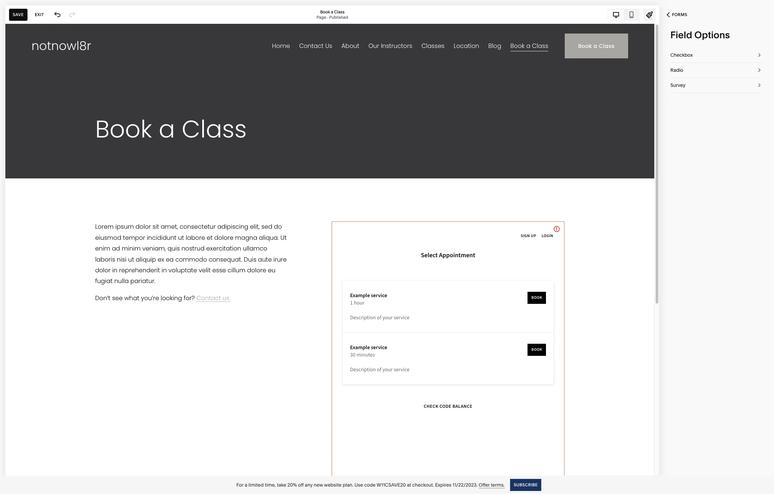 Task type: vqa. For each thing, say whether or not it's contained in the screenshot.
Field
yes



Task type: locate. For each thing, give the bounding box(es) containing it.
a right for
[[245, 482, 247, 488]]

11/22/2023.
[[453, 482, 478, 488]]

a right book
[[331, 9, 333, 14]]

1 vertical spatial a
[[245, 482, 247, 488]]

radio
[[670, 67, 683, 73]]

tab list
[[608, 9, 639, 20]]

checkbox button
[[670, 48, 763, 63]]

exit button
[[31, 9, 48, 21]]

a
[[331, 9, 333, 14], [245, 482, 247, 488]]

subscribe button
[[510, 479, 541, 491]]

1 horizontal spatial a
[[331, 9, 333, 14]]

code
[[364, 482, 376, 488]]

save button
[[9, 9, 27, 21]]

at
[[407, 482, 411, 488]]

take
[[277, 482, 286, 488]]

terms.
[[491, 482, 505, 488]]

off
[[298, 482, 304, 488]]

published
[[329, 15, 348, 20]]

expires
[[435, 482, 451, 488]]

a inside book a class page · published
[[331, 9, 333, 14]]

a for for
[[245, 482, 247, 488]]

survey
[[670, 82, 686, 88]]

survey button
[[670, 78, 763, 93]]

forms
[[672, 12, 687, 17]]

any
[[305, 482, 313, 488]]

subscribe
[[514, 482, 538, 487]]

0 vertical spatial a
[[331, 9, 333, 14]]

checkbox
[[670, 52, 693, 58]]

0 horizontal spatial a
[[245, 482, 247, 488]]

book a class page · published
[[317, 9, 348, 20]]

limited
[[248, 482, 264, 488]]

w11csave20
[[377, 482, 406, 488]]

·
[[327, 15, 328, 20]]

offer
[[479, 482, 490, 488]]



Task type: describe. For each thing, give the bounding box(es) containing it.
time,
[[265, 482, 276, 488]]

for a limited time, take 20% off any new website plan. use code w11csave20 at checkout. expires 11/22/2023. offer terms.
[[236, 482, 505, 488]]

offer terms. link
[[479, 482, 505, 488]]

field
[[670, 29, 692, 41]]

forms button
[[659, 7, 695, 22]]

book
[[320, 9, 330, 14]]

checkout.
[[412, 482, 434, 488]]

use
[[355, 482, 363, 488]]

exit
[[35, 12, 44, 17]]

save
[[13, 12, 24, 17]]

20%
[[287, 482, 297, 488]]

a for book
[[331, 9, 333, 14]]

for
[[236, 482, 244, 488]]

new
[[314, 482, 323, 488]]

class
[[334, 9, 345, 14]]

page
[[317, 15, 326, 20]]

website
[[324, 482, 342, 488]]

plan.
[[343, 482, 353, 488]]

options
[[694, 29, 730, 41]]

field options
[[670, 29, 730, 41]]

radio button
[[670, 63, 763, 78]]



